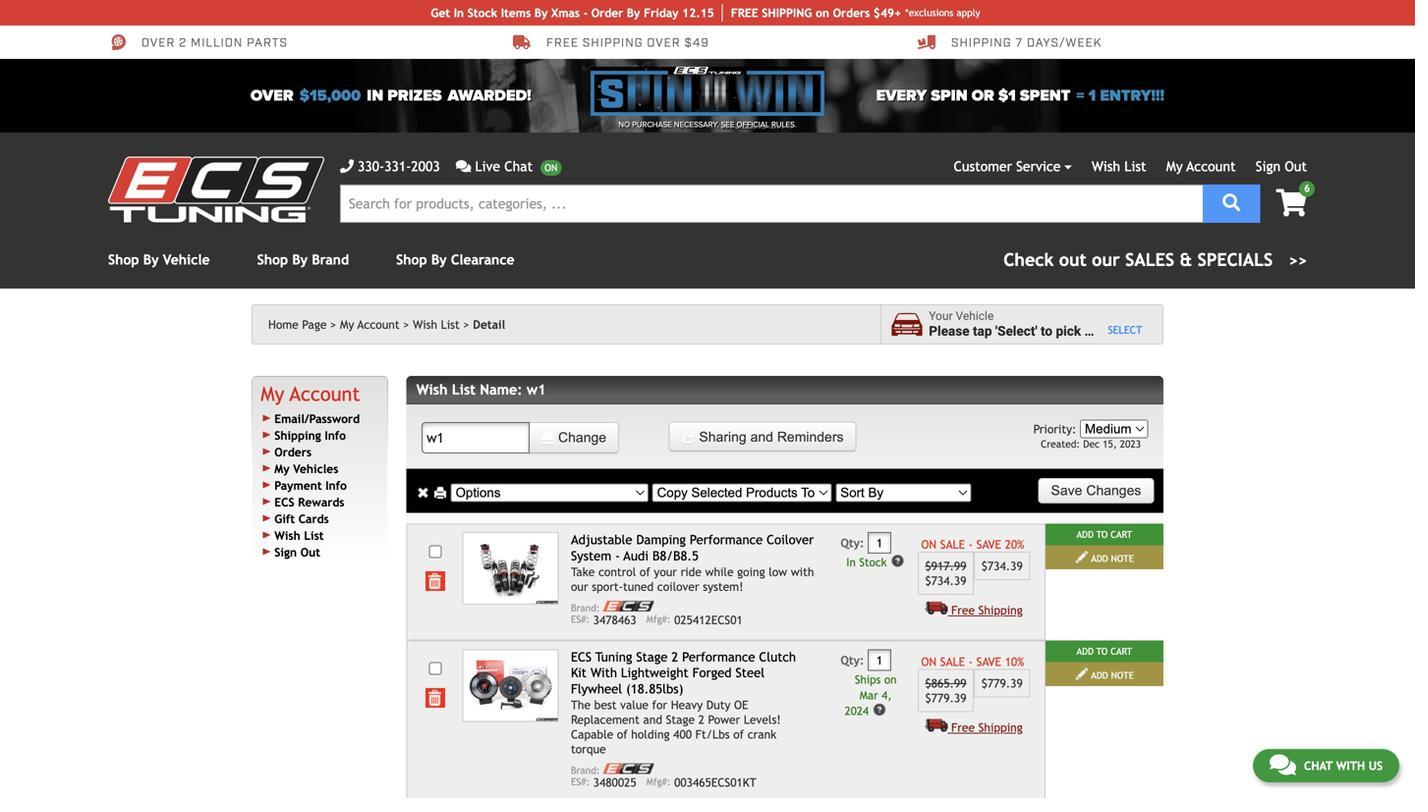 Task type: vqa. For each thing, say whether or not it's contained in the screenshot.
up related to Sign up
no



Task type: locate. For each thing, give the bounding box(es) containing it.
1 horizontal spatial on
[[884, 674, 897, 687]]

print this list image
[[433, 486, 447, 500]]

white image inside add note link
[[1075, 668, 1089, 682]]

chat right 'live' at the top of the page
[[504, 159, 533, 174]]

mfg#: for ride
[[646, 614, 671, 625]]

shipping up orders link
[[274, 429, 321, 443]]

sale up "$865.99"
[[940, 655, 965, 669]]

sharing and reminders button
[[669, 422, 856, 452]]

1 vertical spatial sign out link
[[274, 546, 320, 559]]

0 vertical spatial es#:
[[571, 614, 590, 625]]

account for sign out
[[1187, 159, 1236, 174]]

1 add note from the top
[[1089, 554, 1134, 565]]

1 add to cart from the top
[[1077, 530, 1132, 541]]

1 vertical spatial on
[[921, 655, 937, 669]]

items
[[501, 6, 531, 20]]

1 on sale from the top
[[921, 538, 965, 552]]

oe
[[734, 699, 748, 712]]

2 cart from the top
[[1111, 647, 1132, 658]]

white image right 10%
[[1075, 668, 1089, 682]]

sport-
[[592, 580, 623, 594]]

brand: down 'our'
[[571, 603, 603, 614]]

1 add note link from the top
[[1045, 546, 1164, 570]]

list
[[1124, 159, 1146, 174], [441, 318, 460, 332], [452, 382, 476, 398], [304, 529, 324, 543]]

add note link for ecs tuning stage 2 performance clutch kit with lightweight forged steel flywheel (18.85lbs)
[[1045, 663, 1164, 687]]

2 horizontal spatial with
[[1336, 760, 1365, 773]]

1 sale from the top
[[940, 538, 965, 552]]

$779.39 down the save 10%
[[981, 677, 1023, 691]]

0 vertical spatial white image
[[541, 432, 554, 445]]

out up 6
[[1285, 159, 1307, 174]]

1 es#: from the top
[[571, 614, 590, 625]]

shop for shop by clearance
[[396, 252, 427, 268]]

duty
[[706, 699, 731, 712]]

1 horizontal spatial white image
[[1075, 551, 1089, 565]]

stage up 400
[[666, 713, 695, 727]]

$734.39 down the save 20%
[[981, 560, 1023, 574]]

vehicle up tap
[[956, 310, 994, 323]]

save left 20%
[[977, 538, 1001, 552]]

wish down gift
[[274, 529, 300, 543]]

1 vertical spatial orders
[[274, 445, 312, 459]]

add to cart right 10%
[[1077, 647, 1132, 658]]

adjustable
[[571, 533, 632, 548]]

1 vertical spatial white image
[[1075, 668, 1089, 682]]

save
[[977, 538, 1001, 552], [977, 655, 1001, 669]]

2 up ft/lbs on the bottom of page
[[698, 713, 705, 727]]

stock left 'items'
[[468, 6, 497, 20]]

1 shop from the left
[[108, 252, 139, 268]]

on up 4,
[[884, 674, 897, 687]]

ecs up the kit at the left bottom of page
[[571, 650, 592, 665]]

add to cart link right 20%
[[1045, 524, 1164, 546]]

- right xmas on the left top
[[583, 6, 588, 20]]

2 free shipping image from the top
[[925, 719, 948, 732]]

2 sale from the top
[[940, 655, 965, 669]]

sign out link down gift cards link
[[274, 546, 320, 559]]

account up email/password "link"
[[290, 383, 360, 406]]

add note for ecs tuning stage 2 performance clutch kit with lightweight forged steel flywheel (18.85lbs)
[[1089, 671, 1134, 682]]

add note link
[[1045, 546, 1164, 570], [1045, 663, 1164, 687]]

wish list left the detail
[[413, 318, 460, 332]]

sign up '6' link
[[1256, 159, 1281, 174]]

white image for sharing and reminders
[[682, 431, 695, 445]]

ecs up gift
[[274, 496, 294, 509]]

sign inside my account email/password shipping info orders my vehicles payment info ecs rewards gift cards wish list sign out
[[274, 546, 297, 559]]

1 vertical spatial out
[[300, 546, 320, 559]]

get in stock items by xmas - order by friday 12.15
[[431, 6, 714, 20]]

(18.85lbs)
[[626, 682, 683, 697]]

vehicle inside your vehicle please tap 'select' to pick a vehicle
[[956, 310, 994, 323]]

over down parts
[[251, 86, 294, 105]]

list down cards
[[304, 529, 324, 543]]

2 on from the top
[[921, 655, 937, 669]]

0 horizontal spatial 2
[[179, 35, 187, 51]]

0 horizontal spatial shop
[[108, 252, 139, 268]]

info down email/password "link"
[[325, 429, 346, 443]]

1 horizontal spatial $779.39
[[981, 677, 1023, 691]]

shipping
[[583, 35, 643, 51]]

account right page
[[357, 318, 400, 332]]

free shipping image for adjustable damping performance coilover system - audi b8/b8.5
[[925, 602, 948, 615]]

1 vertical spatial stock
[[859, 557, 887, 570]]

with right low
[[791, 565, 814, 579]]

0 horizontal spatial over
[[142, 35, 175, 51]]

None submit
[[1038, 479, 1154, 504]]

add to cart link right 10%
[[1045, 641, 1164, 663]]

wish
[[1092, 159, 1120, 174], [413, 318, 437, 332], [416, 382, 448, 398], [274, 529, 300, 543]]

330-331-2003
[[358, 159, 440, 174]]

1 mfg#: from the top
[[646, 614, 671, 625]]

1 horizontal spatial with
[[791, 565, 814, 579]]

0 vertical spatial $734.39
[[981, 560, 1023, 574]]

over
[[647, 35, 681, 51]]

cart for ecs tuning stage 2 performance clutch kit with lightweight forged steel flywheel (18.85lbs)
[[1111, 647, 1132, 658]]

add to cart for ecs tuning stage 2 performance clutch kit with lightweight forged steel flywheel (18.85lbs)
[[1077, 647, 1132, 658]]

free down $865.99 $779.39
[[951, 721, 975, 735]]

1 horizontal spatial orders
[[833, 6, 870, 20]]

shop by vehicle link
[[108, 252, 210, 268]]

1 horizontal spatial chat
[[1304, 760, 1333, 773]]

1 vertical spatial -
[[615, 549, 620, 564]]

0 vertical spatial on sale
[[921, 538, 965, 552]]

1 free shipping from the top
[[951, 604, 1023, 618]]

white image inside sharing and reminders button
[[682, 431, 695, 445]]

question sign image
[[891, 555, 905, 569], [873, 704, 887, 717]]

1 vertical spatial save
[[977, 655, 1001, 669]]

free shipping image down $917.99 $734.39
[[925, 602, 948, 615]]

of up the tuned
[[640, 565, 650, 579]]

.
[[795, 120, 797, 130]]

0 vertical spatial and
[[750, 430, 773, 445]]

sale
[[940, 538, 965, 552], [940, 655, 965, 669]]

2 brand: from the top
[[571, 765, 603, 777]]

1 note from the top
[[1111, 554, 1134, 565]]

orders link
[[274, 445, 312, 459]]

1 vertical spatial my account link
[[340, 318, 409, 332]]

my account right page
[[340, 318, 400, 332]]

1 vertical spatial free shipping image
[[925, 719, 948, 732]]

by left clearance
[[431, 252, 447, 268]]

1 horizontal spatial and
[[750, 430, 773, 445]]

by down ecs tuning image
[[143, 252, 159, 268]]

1 cart from the top
[[1111, 530, 1132, 541]]

out down cards
[[300, 546, 320, 559]]

1 free shipping image from the top
[[925, 602, 948, 615]]

1 vertical spatial sign
[[274, 546, 297, 559]]

add to cart link for ecs tuning stage 2 performance clutch kit with lightweight forged steel flywheel (18.85lbs)
[[1045, 641, 1164, 663]]

wish list link down gift cards link
[[274, 529, 324, 543]]

0 vertical spatial on
[[816, 6, 829, 20]]

0 horizontal spatial my account
[[340, 318, 400, 332]]

replacement
[[571, 713, 640, 727]]

es#: inside es#: 3480025 mfg#: 003465ecs01kt
[[571, 777, 590, 788]]

wish left name:
[[416, 382, 448, 398]]

with up flywheel
[[591, 666, 617, 681]]

1 vertical spatial performance
[[682, 650, 755, 665]]

1 to from the top
[[1097, 530, 1108, 541]]

400
[[673, 728, 692, 742]]

my account link for sign out
[[1166, 159, 1236, 174]]

sale for adjustable damping performance coilover system - audi b8/b8.5
[[940, 538, 965, 552]]

0 horizontal spatial $734.39
[[925, 575, 967, 588]]

10%
[[1005, 655, 1024, 669]]

my account link up email/password
[[261, 383, 360, 406]]

of down replacement
[[617, 728, 628, 742]]

2 free shipping from the top
[[951, 721, 1023, 735]]

with left us
[[1336, 760, 1365, 773]]

add note link right 10%
[[1045, 663, 1164, 687]]

2 to from the top
[[1097, 647, 1108, 658]]

performance up while
[[690, 533, 763, 548]]

by
[[534, 6, 548, 20], [627, 6, 640, 20], [143, 252, 159, 268], [292, 252, 308, 268], [431, 252, 447, 268]]

*exclusions
[[905, 7, 954, 18]]

0 horizontal spatial ecs
[[274, 496, 294, 509]]

2 on sale from the top
[[921, 655, 965, 669]]

orders up my vehicles link
[[274, 445, 312, 459]]

in right get
[[454, 6, 464, 20]]

2 add note from the top
[[1089, 671, 1134, 682]]

to
[[1097, 530, 1108, 541], [1097, 647, 1108, 658]]

and right sharing
[[750, 430, 773, 445]]

0 vertical spatial white image
[[682, 431, 695, 445]]

white image left sharing
[[682, 431, 695, 445]]

info
[[325, 429, 346, 443], [325, 479, 347, 493]]

1 vertical spatial ecs - corporate logo image
[[603, 764, 654, 775]]

white image inside change button
[[541, 432, 554, 445]]

save left 10%
[[977, 655, 1001, 669]]

email/password link
[[274, 412, 360, 426]]

2 add to cart from the top
[[1077, 647, 1132, 658]]

qty: for ecs tuning stage 2 performance clutch kit with lightweight forged steel flywheel (18.85lbs)
[[841, 654, 864, 668]]

1 vertical spatial qty:
[[841, 654, 864, 668]]

select link
[[1108, 324, 1142, 337]]

free ship ping on orders $49+ *exclusions apply
[[731, 6, 980, 20]]

mfg#: inside 'es#: 3478463 mfg#: 025412ecs01'
[[646, 614, 671, 625]]

shop by vehicle
[[108, 252, 210, 268]]

white image
[[541, 432, 554, 445], [1075, 668, 1089, 682]]

wish left the detail
[[413, 318, 437, 332]]

my up email/password
[[261, 383, 284, 406]]

6 link
[[1260, 181, 1315, 219]]

add note link right 20%
[[1045, 546, 1164, 570]]

delete this list image
[[416, 486, 430, 500]]

1 vertical spatial chat
[[1304, 760, 1333, 773]]

$779.39
[[981, 677, 1023, 691], [925, 692, 967, 705]]

None text field
[[422, 422, 530, 454]]

2 left million
[[179, 35, 187, 51]]

on sale for adjustable damping performance coilover system - audi b8/b8.5
[[921, 538, 965, 552]]

note for ecs tuning stage 2 performance clutch kit with lightweight forged steel flywheel (18.85lbs)
[[1111, 671, 1134, 682]]

sale up $917.99
[[940, 538, 965, 552]]

to
[[1041, 324, 1053, 340]]

6
[[1304, 183, 1310, 194]]

search image
[[1223, 194, 1241, 212]]

0 vertical spatial stage
[[636, 650, 668, 665]]

levels!
[[744, 713, 781, 727]]

0 vertical spatial to
[[1097, 530, 1108, 541]]

1 qty: from the top
[[841, 537, 864, 551]]

sharing
[[699, 430, 747, 445]]

white image
[[682, 431, 695, 445], [1075, 551, 1089, 565]]

1 vertical spatial free
[[951, 604, 975, 618]]

1 horizontal spatial ecs
[[571, 650, 592, 665]]

shipping 7 days/week
[[951, 35, 1102, 51]]

1 save from the top
[[977, 538, 1001, 552]]

ft/lbs
[[695, 728, 730, 742]]

1 vertical spatial over
[[251, 86, 294, 105]]

2 add note link from the top
[[1045, 663, 1164, 687]]

vehicle
[[163, 252, 210, 268], [956, 310, 994, 323]]

chat right comments icon
[[1304, 760, 1333, 773]]

1 vertical spatial on sale
[[921, 655, 965, 669]]

performance inside adjustable damping performance coilover system - audi b8/b8.5 take control of your ride while going low with our sport-tuned coilover system!
[[690, 533, 763, 548]]

2 es#: from the top
[[571, 777, 590, 788]]

shop by clearance link
[[396, 252, 514, 268]]

pick
[[1056, 324, 1081, 340]]

free shipping for adjustable damping performance coilover system - audi b8/b8.5
[[951, 604, 1023, 618]]

info up rewards
[[325, 479, 347, 493]]

my right page
[[340, 318, 354, 332]]

chat with us
[[1304, 760, 1383, 773]]

of down power
[[733, 728, 744, 742]]

in
[[454, 6, 464, 20], [846, 557, 856, 570]]

None text field
[[868, 533, 891, 554], [868, 650, 891, 672], [868, 533, 891, 554], [868, 650, 891, 672]]

wish list down entry!!!
[[1092, 159, 1146, 174]]

$734.39 down $917.99
[[925, 575, 967, 588]]

wish inside my account email/password shipping info orders my vehicles payment info ecs rewards gift cards wish list sign out
[[274, 529, 300, 543]]

1 vertical spatial ecs
[[571, 650, 592, 665]]

0 vertical spatial ecs - corporate logo image
[[603, 601, 654, 612]]

note
[[1111, 554, 1134, 565], [1111, 671, 1134, 682]]

ecs - corporate logo image up '3480025'
[[603, 764, 654, 775]]

with inside adjustable damping performance coilover system - audi b8/b8.5 take control of your ride while going low with our sport-tuned coilover system!
[[791, 565, 814, 579]]

by for shop by vehicle
[[143, 252, 159, 268]]

white image down 'w1'
[[541, 432, 554, 445]]

free
[[731, 6, 758, 20]]

0 vertical spatial my account
[[1166, 159, 1236, 174]]

stock left $917.99
[[859, 557, 887, 570]]

while
[[705, 565, 734, 579]]

1 vertical spatial free shipping
[[951, 721, 1023, 735]]

0 vertical spatial chat
[[504, 159, 533, 174]]

1 horizontal spatial wish list
[[1092, 159, 1146, 174]]

in right low
[[846, 557, 856, 570]]

ping
[[786, 6, 812, 20]]

dec
[[1083, 439, 1100, 450]]

free shipping image down $865.99 $779.39
[[925, 719, 948, 732]]

stage up lightweight on the left bottom of page
[[636, 650, 668, 665]]

shipping
[[951, 35, 1012, 51], [274, 429, 321, 443], [978, 604, 1023, 618], [978, 721, 1023, 735]]

1 vertical spatial cart
[[1111, 647, 1132, 658]]

&
[[1180, 250, 1192, 270]]

to right 10%
[[1097, 647, 1108, 658]]

1 on from the top
[[921, 538, 937, 552]]

shopping cart image
[[1276, 189, 1307, 217]]

free down xmas on the left top
[[546, 35, 579, 51]]

1 vertical spatial and
[[643, 713, 662, 727]]

1 vertical spatial on
[[884, 674, 897, 687]]

shop
[[108, 252, 139, 268], [257, 252, 288, 268], [396, 252, 427, 268]]

going
[[737, 565, 765, 579]]

2 save from the top
[[977, 655, 1001, 669]]

003465ecs01kt
[[674, 776, 756, 790]]

0 vertical spatial qty:
[[841, 537, 864, 551]]

1 vertical spatial mfg#:
[[646, 777, 671, 788]]

vehicle down ecs tuning image
[[163, 252, 210, 268]]

on right ping
[[816, 6, 829, 20]]

add note link for adjustable damping performance coilover system - audi b8/b8.5
[[1045, 546, 1164, 570]]

0 vertical spatial add note link
[[1045, 546, 1164, 570]]

1 horizontal spatial of
[[640, 565, 650, 579]]

es#: inside 'es#: 3478463 mfg#: 025412ecs01'
[[571, 614, 590, 625]]

wish list link left the detail
[[413, 318, 469, 332]]

free down $917.99 $734.39
[[951, 604, 975, 618]]

on up "$865.99"
[[921, 655, 937, 669]]

million
[[191, 35, 243, 51]]

on
[[816, 6, 829, 20], [884, 674, 897, 687]]

2 add to cart link from the top
[[1045, 641, 1164, 663]]

over left million
[[142, 35, 175, 51]]

2003
[[411, 159, 440, 174]]

sign down gift
[[274, 546, 297, 559]]

low
[[769, 565, 787, 579]]

0 vertical spatial free shipping
[[951, 604, 1023, 618]]

1 vertical spatial to
[[1097, 647, 1108, 658]]

customer service
[[954, 159, 1061, 174]]

0 vertical spatial question sign image
[[891, 555, 905, 569]]

None checkbox
[[429, 546, 442, 559], [429, 663, 442, 676], [429, 546, 442, 559], [429, 663, 442, 676]]

chat inside live chat link
[[504, 159, 533, 174]]

qty: up in stock
[[841, 537, 864, 551]]

1 vertical spatial account
[[357, 318, 400, 332]]

ecs - corporate logo image
[[603, 601, 654, 612], [603, 764, 654, 775]]

0 horizontal spatial chat
[[504, 159, 533, 174]]

my account up search image
[[1166, 159, 1236, 174]]

ecs - corporate logo image up 3478463
[[603, 601, 654, 612]]

1 ecs - corporate logo image from the top
[[603, 601, 654, 612]]

0 vertical spatial ecs
[[274, 496, 294, 509]]

sign out link up 6
[[1256, 159, 1307, 174]]

shipping down the save 10%
[[978, 721, 1023, 735]]

rules
[[771, 120, 795, 130]]

every
[[876, 86, 927, 105]]

2 vertical spatial free
[[951, 721, 975, 735]]

0 vertical spatial mfg#:
[[646, 614, 671, 625]]

$865.99 $779.39
[[925, 677, 967, 705]]

1 vertical spatial $779.39
[[925, 692, 967, 705]]

2 note from the top
[[1111, 671, 1134, 682]]

or
[[972, 86, 994, 105]]

ship
[[762, 6, 786, 20]]

$734.39
[[981, 560, 1023, 574], [925, 575, 967, 588]]

1 horizontal spatial shop
[[257, 252, 288, 268]]

brand: for adjustable damping performance coilover system - audi b8/b8.5
[[571, 603, 603, 614]]

free shipping up the save 10%
[[951, 604, 1023, 618]]

and up holding
[[643, 713, 662, 727]]

to right 20%
[[1097, 530, 1108, 541]]

question sign image down 4,
[[873, 704, 887, 717]]

free shipping image
[[925, 602, 948, 615], [925, 719, 948, 732]]

2 shop from the left
[[257, 252, 288, 268]]

Search text field
[[340, 185, 1203, 223]]

0 vertical spatial info
[[325, 429, 346, 443]]

331-
[[384, 159, 411, 174]]

2 horizontal spatial of
[[733, 728, 744, 742]]

1 vertical spatial add to cart link
[[1045, 641, 1164, 663]]

$779.39 down "$865.99"
[[925, 692, 967, 705]]

0 horizontal spatial in
[[454, 6, 464, 20]]

$865.99
[[925, 677, 967, 691]]

live chat link
[[456, 156, 561, 177]]

0 vertical spatial note
[[1111, 554, 1134, 565]]

brand: down torque
[[571, 765, 603, 777]]

1 brand: from the top
[[571, 603, 603, 614]]

0 horizontal spatial vehicle
[[163, 252, 210, 268]]

change
[[554, 430, 606, 445]]

2 mfg#: from the top
[[646, 777, 671, 788]]

mfg#: inside es#: 3480025 mfg#: 003465ecs01kt
[[646, 777, 671, 788]]

free shipping down $865.99 $779.39
[[951, 721, 1023, 735]]

0 vertical spatial add note
[[1089, 554, 1134, 565]]

3 shop from the left
[[396, 252, 427, 268]]

my account link for wish list
[[340, 318, 409, 332]]

0 vertical spatial over
[[142, 35, 175, 51]]

question sign image for adjustable damping performance coilover system - audi b8/b8.5
[[891, 555, 905, 569]]

adjustable damping performance coilover system - audi b8/b8.5 take control of your ride while going low with our sport-tuned coilover system!
[[571, 533, 814, 594]]

0 vertical spatial on
[[921, 538, 937, 552]]

0 vertical spatial sale
[[940, 538, 965, 552]]

save for adjustable damping performance coilover system - audi b8/b8.5
[[977, 538, 1001, 552]]

es#3478463 - 025412ecs01 - adjustable damping performance coilover system - audi b8/b8.5 - take control of your ride while going low with our sport-tuned coilover system! - ecs - audi image
[[462, 533, 559, 606]]

change button
[[528, 422, 619, 454]]

select
[[1108, 324, 1142, 336]]

1 vertical spatial add note
[[1089, 671, 1134, 682]]

1 vertical spatial brand:
[[571, 765, 603, 777]]

2 horizontal spatial wish list link
[[1092, 159, 1146, 174]]

on sale up $917.99
[[921, 538, 965, 552]]

1 horizontal spatial wish list link
[[413, 318, 469, 332]]

0 horizontal spatial white image
[[682, 431, 695, 445]]

add to cart link
[[1045, 524, 1164, 546], [1045, 641, 1164, 663]]

1 add to cart link from the top
[[1045, 524, 1164, 546]]

1 horizontal spatial over
[[251, 86, 294, 105]]

2 qty: from the top
[[841, 654, 864, 668]]

my account for list
[[1166, 159, 1236, 174]]

0 vertical spatial wish list
[[1092, 159, 1146, 174]]

sign out
[[1256, 159, 1307, 174]]

add to cart for adjustable damping performance coilover system - audi b8/b8.5
[[1077, 530, 1132, 541]]

2 ecs - corporate logo image from the top
[[603, 764, 654, 775]]

friday
[[644, 6, 679, 20]]

list inside my account email/password shipping info orders my vehicles payment info ecs rewards gift cards wish list sign out
[[304, 529, 324, 543]]

orders left $49+
[[833, 6, 870, 20]]

1 horizontal spatial my account
[[1166, 159, 1236, 174]]

phone image
[[340, 160, 354, 173]]

1 vertical spatial 2
[[672, 650, 678, 665]]

1 vertical spatial with
[[591, 666, 617, 681]]

es#: down torque
[[571, 777, 590, 788]]

list left the detail
[[441, 318, 460, 332]]

2 up lightweight on the left bottom of page
[[672, 650, 678, 665]]

3480025
[[593, 776, 637, 790]]

0 vertical spatial account
[[1187, 159, 1236, 174]]

qty: up ships at the bottom right of the page
[[841, 654, 864, 668]]

free shipping for ecs tuning stage 2 performance clutch kit with lightweight forged steel flywheel (18.85lbs)
[[951, 721, 1023, 735]]

1 vertical spatial sale
[[940, 655, 965, 669]]

-
[[583, 6, 588, 20], [615, 549, 620, 564]]

by left xmas on the left top
[[534, 6, 548, 20]]

gift
[[274, 512, 295, 526]]

0 vertical spatial orders
[[833, 6, 870, 20]]

2 vertical spatial account
[[290, 383, 360, 406]]

b8/b8.5
[[652, 549, 699, 564]]

save for ecs tuning stage 2 performance clutch kit with lightweight forged steel flywheel (18.85lbs)
[[977, 655, 1001, 669]]

1 vertical spatial es#:
[[571, 777, 590, 788]]

clutch
[[759, 650, 796, 665]]



Task type: describe. For each thing, give the bounding box(es) containing it.
specials
[[1198, 250, 1273, 270]]

for
[[652, 699, 667, 712]]

my account email/password shipping info orders my vehicles payment info ecs rewards gift cards wish list sign out
[[261, 383, 360, 559]]

2 vertical spatial wish list link
[[274, 529, 324, 543]]

1 horizontal spatial stock
[[859, 557, 887, 570]]

w1
[[527, 382, 546, 398]]

es#: 3480025 mfg#: 003465ecs01kt
[[571, 776, 756, 790]]

1 horizontal spatial sign out link
[[1256, 159, 1307, 174]]

over for over $15,000 in prizes
[[251, 86, 294, 105]]

2 vertical spatial my account link
[[261, 383, 360, 406]]

by for shop by brand
[[292, 252, 308, 268]]

ecs inside my account email/password shipping info orders my vehicles payment info ecs rewards gift cards wish list sign out
[[274, 496, 294, 509]]

- inside adjustable damping performance coilover system - audi b8/b8.5 take control of your ride while going low with our sport-tuned coilover system!
[[615, 549, 620, 564]]

es#3480025 - 003465ecs01kt -  ecs tuning stage 2 performance clutch kit with lightweight forged steel flywheel (18.85lbs) - the best value for heavy duty oe replacement and stage 2 power levels! capable of holding 400 ft/lbs of crank torque - ecs - audi volkswagen image
[[462, 650, 559, 723]]

your
[[654, 565, 677, 579]]

shipping down apply
[[951, 35, 1012, 51]]

free shipping over $49
[[546, 35, 709, 51]]

by for shop by clearance
[[431, 252, 447, 268]]

1 horizontal spatial 2
[[672, 650, 678, 665]]

xmas
[[551, 6, 580, 20]]

to for adjustable damping performance coilover system - audi b8/b8.5
[[1097, 530, 1108, 541]]

rewards
[[298, 496, 344, 509]]

and inside button
[[750, 430, 773, 445]]

over $15,000 in prizes
[[251, 86, 442, 105]]

forged
[[692, 666, 732, 681]]

clearance
[[451, 252, 514, 268]]

see
[[721, 120, 734, 130]]

shop by clearance
[[396, 252, 514, 268]]

no
[[618, 120, 630, 130]]

page
[[302, 318, 327, 332]]

your vehicle please tap 'select' to pick a vehicle
[[929, 310, 1138, 340]]

0 vertical spatial in
[[454, 6, 464, 20]]

gift cards link
[[274, 512, 329, 526]]

1 vertical spatial stage
[[666, 713, 695, 727]]

created: dec 15, 2023
[[1041, 439, 1141, 450]]

spent
[[1020, 86, 1070, 105]]

orders inside my account email/password shipping info orders my vehicles payment info ecs rewards gift cards wish list sign out
[[274, 445, 312, 459]]

prizes
[[387, 86, 442, 105]]

coilover
[[767, 533, 814, 548]]

chat with us link
[[1253, 750, 1399, 783]]

1 horizontal spatial $734.39
[[981, 560, 1023, 574]]

days/week
[[1027, 35, 1102, 51]]

my vehicles link
[[274, 462, 338, 476]]

list left name:
[[452, 382, 476, 398]]

free shipping over $49 link
[[513, 33, 709, 51]]

comments image
[[1270, 754, 1296, 777]]

1 vertical spatial info
[[325, 479, 347, 493]]

our
[[571, 580, 588, 594]]

your
[[929, 310, 953, 323]]

shop by brand
[[257, 252, 349, 268]]

coilover
[[657, 580, 699, 594]]

0 vertical spatial wish list link
[[1092, 159, 1146, 174]]

email/password
[[274, 412, 360, 426]]

list down entry!!!
[[1124, 159, 1146, 174]]

0 vertical spatial $779.39
[[981, 677, 1023, 691]]

account for wish list
[[357, 318, 400, 332]]

sale for ecs tuning stage 2 performance clutch kit with lightweight forged steel flywheel (18.85lbs)
[[940, 655, 965, 669]]

account inside my account email/password shipping info orders my vehicles payment info ecs rewards gift cards wish list sign out
[[290, 383, 360, 406]]

qty: for adjustable damping performance coilover system - audi b8/b8.5
[[841, 537, 864, 551]]

out inside my account email/password shipping info orders my vehicles payment info ecs rewards gift cards wish list sign out
[[300, 546, 320, 559]]

created:
[[1041, 439, 1080, 450]]

*exclusions apply link
[[905, 5, 980, 20]]

1 horizontal spatial out
[[1285, 159, 1307, 174]]

crank
[[748, 728, 777, 742]]

1
[[1088, 86, 1096, 105]]

free for adjustable damping performance coilover system - audi b8/b8.5
[[951, 604, 975, 618]]

1 horizontal spatial sign
[[1256, 159, 1281, 174]]

shipping 7 days/week link
[[918, 33, 1102, 51]]

es#: for adjustable damping performance coilover system - audi b8/b8.5
[[571, 614, 590, 625]]

question sign image for ecs tuning stage 2 performance clutch kit with lightweight forged steel flywheel (18.85lbs)
[[873, 704, 887, 717]]

heavy
[[671, 699, 703, 712]]

steel
[[736, 666, 765, 681]]

save 20%
[[977, 538, 1024, 552]]

free shipping image for ecs tuning stage 2 performance clutch kit with lightweight forged steel flywheel (18.85lbs)
[[925, 719, 948, 732]]

white image for change
[[541, 432, 554, 445]]

0 vertical spatial 2
[[179, 35, 187, 51]]

performance inside ecs tuning stage 2 performance clutch kit with lightweight forged steel flywheel (18.85lbs) the best value for heavy duty oe replacement and stage 2 power levels! capable of holding 400 ft/lbs of crank torque
[[682, 650, 755, 665]]

ecs - corporate logo image for flywheel
[[603, 764, 654, 775]]

my up &
[[1166, 159, 1183, 174]]

free for ecs tuning stage 2 performance clutch kit with lightweight forged steel flywheel (18.85lbs)
[[951, 721, 975, 735]]

shop for shop by brand
[[257, 252, 288, 268]]

value
[[620, 699, 649, 712]]

shipping up the save 10%
[[978, 604, 1023, 618]]

priority:
[[1033, 422, 1080, 436]]

home
[[268, 318, 299, 332]]

comments image
[[456, 160, 471, 173]]

sales & specials link
[[1004, 247, 1307, 273]]

no purchase necessary. see official rules .
[[618, 120, 797, 130]]

over for over 2 million parts
[[142, 35, 175, 51]]

us
[[1369, 760, 1383, 773]]

0 vertical spatial vehicle
[[163, 252, 210, 268]]

1 vertical spatial wish list
[[413, 318, 460, 332]]

entry!!!
[[1100, 86, 1165, 105]]

0 horizontal spatial -
[[583, 6, 588, 20]]

sharing and reminders
[[695, 430, 844, 445]]

wish list name: w1
[[416, 382, 546, 398]]

es#: for ecs tuning stage 2 performance clutch kit with lightweight forged steel flywheel (18.85lbs)
[[571, 777, 590, 788]]

lightweight
[[621, 666, 689, 681]]

on sale for ecs tuning stage 2 performance clutch kit with lightweight forged steel flywheel (18.85lbs)
[[921, 655, 965, 669]]

0 horizontal spatial sign out link
[[274, 546, 320, 559]]

with inside ecs tuning stage 2 performance clutch kit with lightweight forged steel flywheel (18.85lbs) the best value for heavy duty oe replacement and stage 2 power levels! capable of holding 400 ft/lbs of crank torque
[[591, 666, 617, 681]]

$917.99
[[925, 560, 967, 574]]

holding
[[631, 728, 670, 742]]

add to cart link for adjustable damping performance coilover system - audi b8/b8.5
[[1045, 524, 1164, 546]]

tuning
[[595, 650, 632, 665]]

mfg#: for (18.85lbs)
[[646, 777, 671, 788]]

audi
[[624, 549, 649, 564]]

parts
[[247, 35, 288, 51]]

system!
[[703, 580, 743, 594]]

white image for add note
[[1075, 668, 1089, 682]]

1 horizontal spatial in
[[846, 557, 856, 570]]

detail
[[473, 318, 505, 332]]

take
[[571, 565, 595, 579]]

and inside ecs tuning stage 2 performance clutch kit with lightweight forged steel flywheel (18.85lbs) the best value for heavy duty oe replacement and stage 2 power levels! capable of holding 400 ft/lbs of crank torque
[[643, 713, 662, 727]]

0 horizontal spatial stock
[[468, 6, 497, 20]]

chat inside chat with us link
[[1304, 760, 1333, 773]]

$15,000
[[299, 86, 361, 105]]

shipping inside my account email/password shipping info orders my vehicles payment info ecs rewards gift cards wish list sign out
[[274, 429, 321, 443]]

shop for shop by vehicle
[[108, 252, 139, 268]]

ecs tuning image
[[108, 157, 324, 223]]

white image for add note
[[1075, 551, 1089, 565]]

ecs - corporate logo image for your
[[603, 601, 654, 612]]

15,
[[1103, 439, 1117, 450]]

ride
[[681, 565, 702, 579]]

a
[[1084, 324, 1092, 340]]

damping
[[636, 533, 686, 548]]

on for adjustable damping performance coilover system - audi b8/b8.5
[[921, 538, 937, 552]]

1 vertical spatial wish list link
[[413, 318, 469, 332]]

of inside adjustable damping performance coilover system - audi b8/b8.5 take control of your ride while going low with our sport-tuned coilover system!
[[640, 565, 650, 579]]

my down orders link
[[274, 462, 290, 476]]

'select'
[[995, 324, 1037, 340]]

on for ecs tuning stage 2 performance clutch kit with lightweight forged steel flywheel (18.85lbs)
[[921, 655, 937, 669]]

save 10%
[[977, 655, 1024, 669]]

live chat
[[475, 159, 533, 174]]

brand: for ecs tuning stage 2 performance clutch kit with lightweight forged steel flywheel (18.85lbs)
[[571, 765, 603, 777]]

to for ecs tuning stage 2 performance clutch kit with lightweight forged steel flywheel (18.85lbs)
[[1097, 647, 1108, 658]]

my account for page
[[340, 318, 400, 332]]

2 vertical spatial 2
[[698, 713, 705, 727]]

ecs inside ecs tuning stage 2 performance clutch kit with lightweight forged steel flywheel (18.85lbs) the best value for heavy duty oe replacement and stage 2 power levels! capable of holding 400 ft/lbs of crank torque
[[571, 650, 592, 665]]

330-
[[358, 159, 384, 174]]

0 horizontal spatial of
[[617, 728, 628, 742]]

0 vertical spatial free
[[546, 35, 579, 51]]

by right the order on the top left of page
[[627, 6, 640, 20]]

home page link
[[268, 318, 336, 332]]

on inside ships on mar 4, 2024
[[884, 674, 897, 687]]

the
[[571, 699, 591, 712]]

flywheel
[[571, 682, 622, 697]]

ecs tuning 'spin to win' contest logo image
[[591, 67, 825, 116]]

$1
[[998, 86, 1016, 105]]

note for adjustable damping performance coilover system - audi b8/b8.5
[[1111, 554, 1134, 565]]

1 vertical spatial $734.39
[[925, 575, 967, 588]]

add note for adjustable damping performance coilover system - audi b8/b8.5
[[1089, 554, 1134, 565]]

vehicles
[[293, 462, 338, 476]]

wish right service at the right top
[[1092, 159, 1120, 174]]

025412ecs01
[[674, 614, 743, 627]]

live
[[475, 159, 500, 174]]

0 horizontal spatial on
[[816, 6, 829, 20]]

every spin or $1 spent = 1 entry!!!
[[876, 86, 1165, 105]]

12.15
[[682, 6, 714, 20]]

cart for adjustable damping performance coilover system - audi b8/b8.5
[[1111, 530, 1132, 541]]



